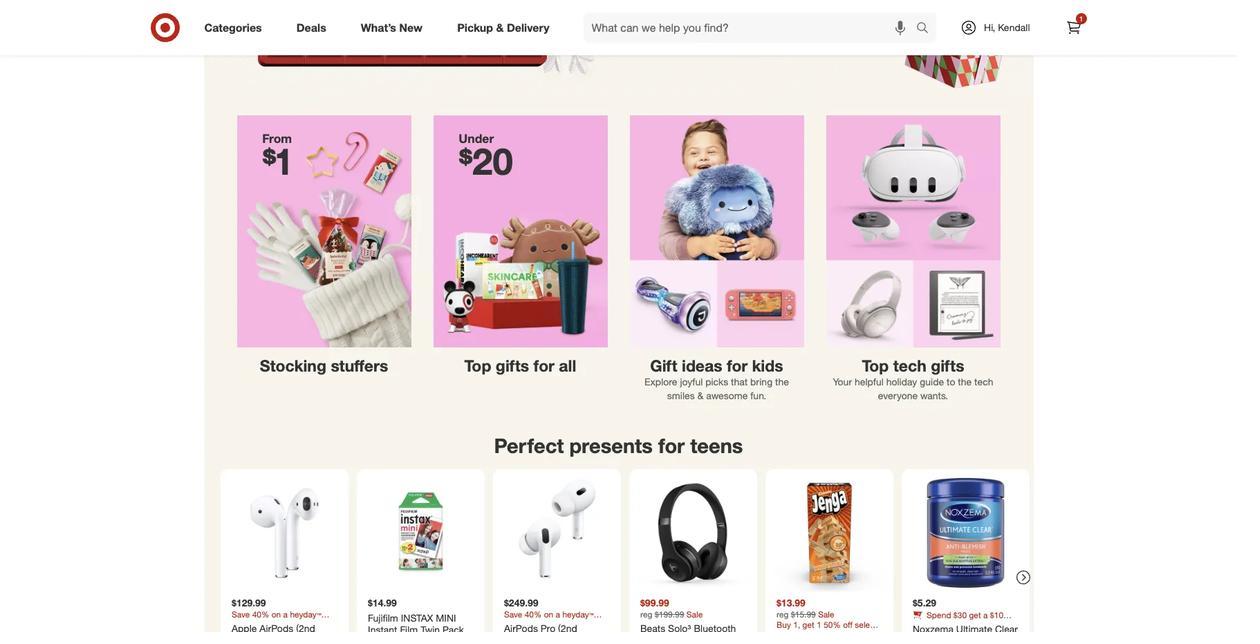 Task type: locate. For each thing, give the bounding box(es) containing it.
2 top from the left
[[862, 356, 889, 375]]

$129.99
[[231, 598, 266, 610]]

gifts left all
[[496, 356, 529, 375]]

sale for $13.99
[[818, 610, 834, 620]]

1 horizontal spatial for
[[658, 434, 685, 459]]

0 horizontal spatial sale
[[686, 610, 702, 620]]

from $1
[[262, 131, 294, 183]]

fun.
[[750, 390, 766, 402]]

under
[[459, 131, 494, 146]]

pickup & delivery link
[[445, 12, 567, 43]]

2 the from the left
[[958, 376, 972, 388]]

your
[[833, 376, 852, 388]]

deals link
[[285, 12, 344, 43]]

tech
[[893, 356, 927, 375], [974, 376, 993, 388]]

2 gifts from the left
[[931, 356, 964, 375]]

0 horizontal spatial the
[[775, 376, 789, 388]]

reg inside $99.99 reg $199.99 sale
[[640, 610, 652, 620]]

0 horizontal spatial top
[[464, 356, 491, 375]]

gifts up to
[[931, 356, 964, 375]]

presents
[[569, 434, 653, 459]]

the right bring
[[775, 376, 789, 388]]

top
[[464, 356, 491, 375], [862, 356, 889, 375]]

0 horizontal spatial reg
[[640, 610, 652, 620]]

holiday
[[886, 376, 917, 388]]

pack
[[442, 625, 464, 633]]

reg down $13.99
[[776, 610, 788, 620]]

what's new
[[361, 20, 423, 34]]

$14.99 fujifilm instax mini instant film twin pack
[[368, 598, 464, 633]]

airpods pro (2nd generation) with magsafe case (usb‑c) image
[[498, 475, 615, 592]]

the
[[775, 376, 789, 388], [958, 376, 972, 388]]

0 horizontal spatial gifts
[[496, 356, 529, 375]]

the right to
[[958, 376, 972, 388]]

top inside 'top tech gifts your helpful holiday guide to the tech everyone wants.'
[[862, 356, 889, 375]]

& inside pickup & delivery link
[[496, 20, 504, 34]]

hi,
[[984, 21, 995, 33]]

film
[[400, 625, 418, 633]]

0 horizontal spatial tech
[[893, 356, 927, 375]]

for for ideas
[[727, 356, 748, 375]]

all
[[559, 356, 576, 375]]

categories link
[[193, 12, 279, 43]]

ideas
[[682, 356, 722, 375]]

instant
[[368, 625, 397, 633]]

2 sale from the left
[[818, 610, 834, 620]]

1 sale from the left
[[686, 610, 702, 620]]

for inside carousel region
[[658, 434, 685, 459]]

1 link
[[1058, 12, 1089, 43]]

picks
[[705, 376, 728, 388]]

$1
[[262, 139, 294, 183]]

to
[[947, 376, 955, 388]]

$99.99 reg $199.99 sale
[[640, 598, 702, 620]]

0 horizontal spatial &
[[496, 20, 504, 34]]

perfect
[[494, 434, 564, 459]]

for up that
[[727, 356, 748, 375]]

top tech gifts your helpful holiday guide to the tech everyone wants.
[[833, 356, 993, 402]]

reg inside $13.99 reg $15.99 sale
[[776, 610, 788, 620]]

sale inside $13.99 reg $15.99 sale
[[818, 610, 834, 620]]

2 horizontal spatial for
[[727, 356, 748, 375]]

for for gifts
[[534, 356, 555, 375]]

$129.99 link
[[226, 475, 343, 633]]

1 reg from the left
[[640, 610, 652, 620]]

reg for $99.99
[[640, 610, 652, 620]]

sale
[[686, 610, 702, 620], [818, 610, 834, 620]]

kids
[[752, 356, 783, 375]]

reg
[[640, 610, 652, 620], [776, 610, 788, 620]]

2 reg from the left
[[776, 610, 788, 620]]

fujifilm
[[368, 613, 398, 624]]

sale right $199.99
[[686, 610, 702, 620]]

fujifilm instax mini instant film twin pack image
[[362, 475, 479, 592]]

the inside 'top tech gifts your helpful holiday guide to the tech everyone wants.'
[[958, 376, 972, 388]]

sale right $15.99
[[818, 610, 834, 620]]

smiles
[[667, 390, 695, 402]]

1 vertical spatial &
[[697, 390, 704, 402]]

reg for $13.99
[[776, 610, 788, 620]]

1 horizontal spatial sale
[[818, 610, 834, 620]]

$99.99
[[640, 598, 669, 610]]

1 the from the left
[[775, 376, 789, 388]]

joyful
[[680, 376, 703, 388]]

deals
[[296, 20, 326, 34]]

gift
[[650, 356, 677, 375]]

& down joyful at the right of the page
[[697, 390, 704, 402]]

for inside gift ideas for kids explore joyful picks that bring the smiles & awesome fun.
[[727, 356, 748, 375]]

teens
[[690, 434, 743, 459]]

wants.
[[920, 390, 948, 402]]

for left all
[[534, 356, 555, 375]]

0 vertical spatial &
[[496, 20, 504, 34]]

search
[[910, 22, 943, 36]]

1 horizontal spatial reg
[[776, 610, 788, 620]]

1 gifts from the left
[[496, 356, 529, 375]]

sale for $99.99
[[686, 610, 702, 620]]

noxzema ultimate clear anti blemish pads - eucalyptus - 90ct image
[[907, 475, 1024, 592]]

helpful
[[855, 376, 884, 388]]

& right pickup
[[496, 20, 504, 34]]

awesome
[[706, 390, 748, 402]]

$5.29 link
[[907, 475, 1024, 633]]

1 vertical spatial tech
[[974, 376, 993, 388]]

&
[[496, 20, 504, 34], [697, 390, 704, 402]]

apple airpods (2nd generation) with charging case image
[[226, 475, 343, 592]]

for
[[534, 356, 555, 375], [727, 356, 748, 375], [658, 434, 685, 459]]

gifts
[[496, 356, 529, 375], [931, 356, 964, 375]]

sale inside $99.99 reg $199.99 sale
[[686, 610, 702, 620]]

hi, kendall
[[984, 21, 1030, 33]]

for for presents
[[658, 434, 685, 459]]

1 horizontal spatial gifts
[[931, 356, 964, 375]]

reg down $99.99
[[640, 610, 652, 620]]

1 horizontal spatial the
[[958, 376, 972, 388]]

under $20
[[459, 131, 513, 183]]

guide
[[920, 376, 944, 388]]

1 top from the left
[[464, 356, 491, 375]]

tech right to
[[974, 376, 993, 388]]

1 horizontal spatial top
[[862, 356, 889, 375]]

tech up holiday
[[893, 356, 927, 375]]

$13.99 reg $15.99 sale
[[776, 598, 834, 620]]

0 vertical spatial tech
[[893, 356, 927, 375]]

for left teens
[[658, 434, 685, 459]]

1 horizontal spatial &
[[697, 390, 704, 402]]

0 horizontal spatial for
[[534, 356, 555, 375]]



Task type: vqa. For each thing, say whether or not it's contained in the screenshot.
THE ONLY AT
no



Task type: describe. For each thing, give the bounding box(es) containing it.
$249.99
[[504, 598, 538, 610]]

$15.99
[[791, 610, 816, 620]]

mini
[[435, 613, 456, 624]]

top for tech
[[862, 356, 889, 375]]

the inside gift ideas for kids explore joyful picks that bring the smiles & awesome fun.
[[775, 376, 789, 388]]

1
[[1079, 15, 1083, 23]]

& inside gift ideas for kids explore joyful picks that bring the smiles & awesome fun.
[[697, 390, 704, 402]]

delivery
[[507, 20, 549, 34]]

$14.99
[[368, 598, 396, 610]]

new
[[399, 20, 423, 34]]

twin
[[420, 625, 440, 633]]

$5.29
[[912, 598, 936, 610]]

stocking
[[260, 356, 326, 375]]

from
[[262, 131, 292, 146]]

categories
[[204, 20, 262, 34]]

carousel region
[[204, 423, 1033, 633]]

gifts inside 'top tech gifts your helpful holiday guide to the tech everyone wants.'
[[931, 356, 964, 375]]

perfect presents for teens
[[494, 434, 743, 459]]

what's new link
[[349, 12, 440, 43]]

everyone
[[878, 390, 918, 402]]

1 horizontal spatial tech
[[974, 376, 993, 388]]

instax
[[400, 613, 433, 624]]

pickup
[[457, 20, 493, 34]]

stocking stuffers
[[260, 356, 388, 375]]

beats solo³ bluetooth wireless all-day on-ear headphones - black image
[[634, 475, 751, 592]]

bring
[[750, 376, 773, 388]]

that
[[731, 376, 748, 388]]

$20
[[459, 139, 513, 183]]

$249.99 link
[[498, 475, 615, 633]]

explore
[[645, 376, 677, 388]]

top for gifts
[[464, 356, 491, 375]]

$199.99
[[654, 610, 684, 620]]

What can we help you find? suggestions appear below search field
[[583, 12, 920, 43]]

search button
[[910, 12, 943, 46]]

stuffers
[[331, 356, 388, 375]]

top gifts for all
[[464, 356, 576, 375]]

$13.99
[[776, 598, 805, 610]]

pickup & delivery
[[457, 20, 549, 34]]

jenga game image
[[771, 475, 888, 592]]

gift ideas for kids explore joyful picks that bring the smiles & awesome fun.
[[645, 356, 789, 402]]

kendall
[[998, 21, 1030, 33]]

what's
[[361, 20, 396, 34]]



